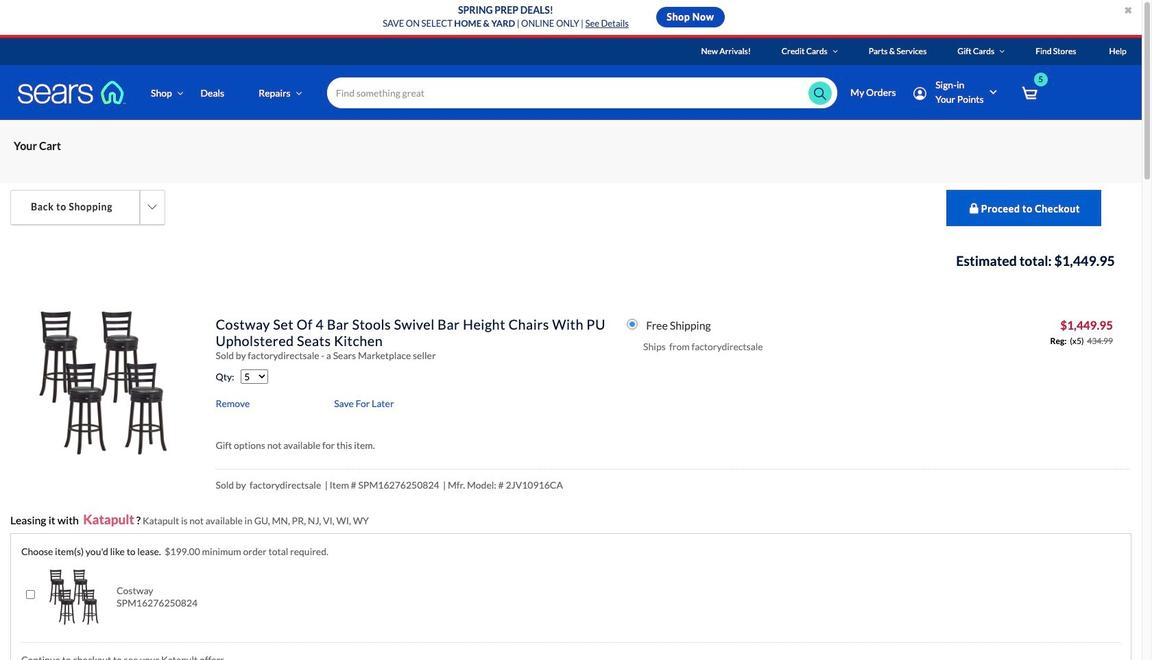 Task type: vqa. For each thing, say whether or not it's contained in the screenshot.
the topmost angle down icon
yes



Task type: locate. For each thing, give the bounding box(es) containing it.
0 vertical spatial costway set of 4 bar stools swivel bar height chairs with pu upholstered seats kitchen image
[[29, 308, 179, 458]]

navigation
[[0, 120, 1142, 183]]

costway set of 4 bar stools swivel bar height chairs with pu upholstered seats kitchen image
[[29, 308, 179, 458], [45, 568, 103, 626]]

1 horizontal spatial angle down image
[[296, 88, 302, 98]]

None radio
[[627, 319, 638, 330]]

2 horizontal spatial angle down image
[[1000, 47, 1005, 56]]

banner
[[0, 38, 1152, 140]]

main content
[[0, 120, 1142, 661]]

angle down image
[[1000, 47, 1005, 56], [177, 88, 183, 98], [296, 88, 302, 98]]

settings image
[[913, 87, 927, 100]]

None checkbox
[[26, 591, 35, 600]]

angle down image
[[833, 47, 838, 56]]



Task type: describe. For each thing, give the bounding box(es) containing it.
0 horizontal spatial angle down image
[[177, 88, 183, 98]]

1 vertical spatial costway set of 4 bar stools swivel bar height chairs with pu upholstered seats kitchen image
[[45, 568, 103, 626]]

Search text field
[[327, 78, 838, 108]]

home image
[[17, 80, 127, 105]]

view cart image
[[1022, 86, 1038, 101]]



